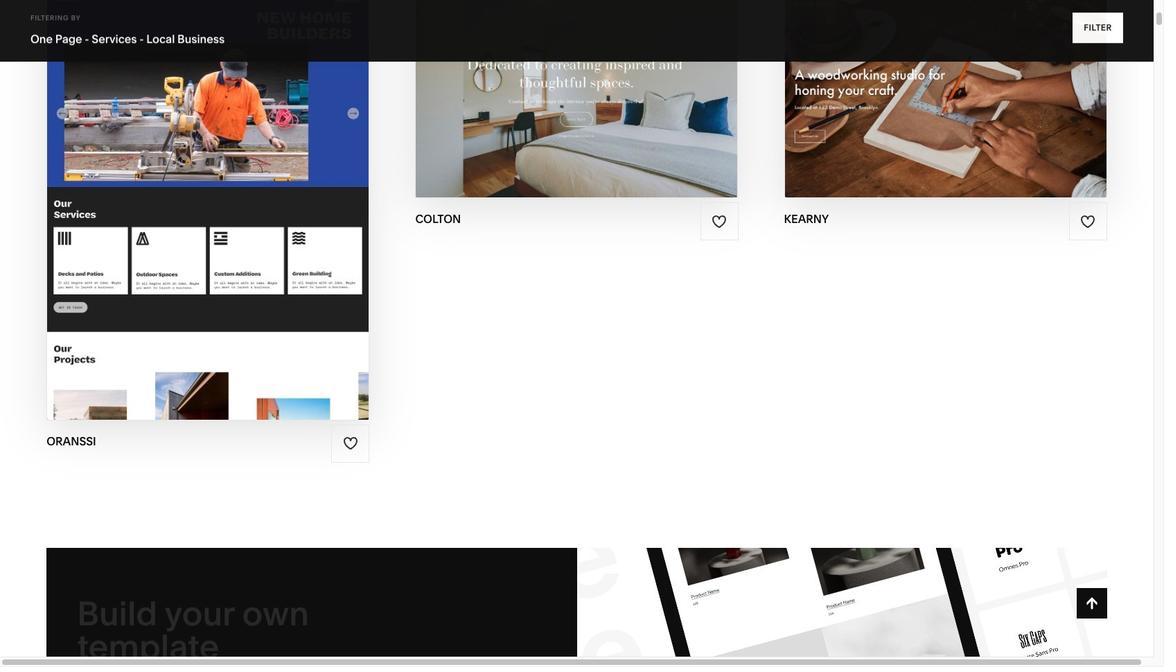 Task type: vqa. For each thing, say whether or not it's contained in the screenshot.
Add Kearny to your favorites list icon
yes



Task type: describe. For each thing, give the bounding box(es) containing it.
preview of building your own template image
[[577, 548, 1108, 668]]

back to top image
[[1085, 596, 1100, 611]]



Task type: locate. For each thing, give the bounding box(es) containing it.
colton image
[[416, 0, 738, 198]]

add colton to your favorites list image
[[712, 214, 727, 229]]

oranssi image
[[47, 0, 369, 420]]

add kearny to your favorites list image
[[1081, 214, 1096, 229]]

kearny image
[[785, 0, 1107, 198]]

add oranssi to your favorites list image
[[343, 436, 358, 451]]



